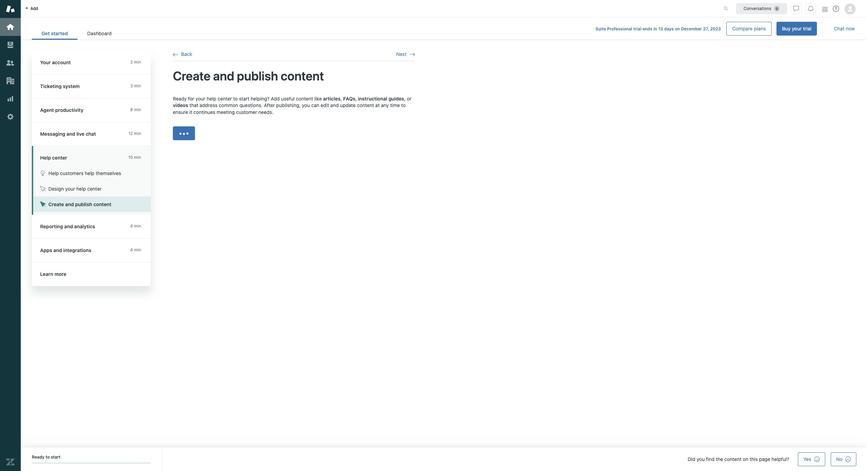 Task type: locate. For each thing, give the bounding box(es) containing it.
0 vertical spatial ready
[[173, 96, 187, 101]]

1 vertical spatial you
[[697, 457, 705, 463]]

to inside ready for your help center to start helping? add useful content like articles , faqs , instructional guides , or videos
[[233, 96, 238, 101]]

1 vertical spatial help
[[48, 170, 59, 176]]

0 horizontal spatial center
[[52, 155, 67, 161]]

1 horizontal spatial ready
[[173, 96, 187, 101]]

1 horizontal spatial on
[[743, 457, 748, 463]]

2 vertical spatial center
[[87, 186, 102, 192]]

suite professional trial ends in 13 days on december 27, 2023
[[596, 26, 721, 31]]

add
[[271, 96, 280, 101]]

compare plans
[[732, 26, 766, 31]]

1 horizontal spatial trial
[[803, 26, 812, 31]]

, up update
[[355, 96, 357, 101]]

0 vertical spatial center
[[218, 96, 232, 101]]

help for help center
[[40, 155, 51, 161]]

2 min
[[130, 59, 141, 65]]

create down back
[[173, 69, 210, 83]]

your for buy your trial
[[792, 26, 802, 31]]

1 horizontal spatial to
[[233, 96, 238, 101]]

0 horizontal spatial create
[[48, 202, 64, 207]]

get help image
[[833, 6, 839, 12]]

help inside ready for your help center to start helping? add useful content like articles , faqs , instructional guides , or videos
[[207, 96, 216, 101]]

help up design your help center button
[[85, 170, 94, 176]]

customer
[[236, 109, 257, 115]]

min for agent productivity
[[134, 107, 141, 112]]

help center
[[40, 155, 67, 161]]

publish down design your help center button
[[75, 202, 92, 207]]

center down help customers help themselves button
[[87, 186, 102, 192]]

content up 'can'
[[296, 96, 313, 101]]

create down design
[[48, 202, 64, 207]]

min inside your account heading
[[134, 59, 141, 65]]

on left this at bottom
[[743, 457, 748, 463]]

2 horizontal spatial ,
[[404, 96, 406, 101]]

publish up helping? at the top of the page
[[237, 69, 278, 83]]

3 min
[[130, 83, 141, 89]]

themselves
[[96, 170, 121, 176]]

ready for ready for your help center to start helping? add useful content like articles , faqs , instructional guides , or videos
[[173, 96, 187, 101]]

4 for apps and integrations
[[130, 248, 133, 253]]

0 vertical spatial help
[[207, 96, 216, 101]]

0 horizontal spatial create and publish content
[[48, 202, 111, 207]]

1 horizontal spatial ,
[[355, 96, 357, 101]]

trial down notifications "icon"
[[803, 26, 812, 31]]

to inside that address common questions. after publishing, you can edit and update content at any time to ensure it continues meeting customer needs.
[[401, 102, 406, 108]]

1 vertical spatial help
[[85, 170, 94, 176]]

ready for your help center to start helping? add useful content like articles , faqs , instructional guides , or videos
[[173, 96, 411, 108]]

help for center
[[76, 186, 86, 192]]

0 horizontal spatial you
[[302, 102, 310, 108]]

update
[[340, 102, 356, 108]]

help inside button
[[85, 170, 94, 176]]

7 min from the top
[[134, 248, 141, 253]]

design
[[48, 186, 64, 192]]

to
[[233, 96, 238, 101], [401, 102, 406, 108], [46, 455, 50, 460]]

system
[[63, 83, 80, 89]]

1 horizontal spatial create and publish content
[[173, 69, 324, 83]]

your right buy
[[792, 26, 802, 31]]

get started image
[[6, 22, 15, 31]]

your
[[792, 26, 802, 31], [196, 96, 205, 101], [65, 186, 75, 192]]

3 min from the top
[[134, 107, 141, 112]]

and up common on the top
[[213, 69, 234, 83]]

and down the "design your help center"
[[65, 202, 74, 207]]

help inside button
[[48, 170, 59, 176]]

content inside that address common questions. after publishing, you can edit and update content at any time to ensure it continues meeting customer needs.
[[357, 102, 374, 108]]

footer
[[21, 448, 866, 472]]

buy your trial
[[782, 26, 812, 31]]

trial
[[803, 26, 812, 31], [633, 26, 641, 31]]

0 vertical spatial you
[[302, 102, 310, 108]]

on
[[675, 26, 680, 31], [743, 457, 748, 463]]

1 vertical spatial create
[[48, 202, 64, 207]]

and right apps
[[53, 248, 62, 253]]

you right did
[[697, 457, 705, 463]]

section containing compare plans
[[127, 22, 817, 36]]

2 , from the left
[[355, 96, 357, 101]]

zendesk support image
[[6, 4, 15, 13]]

2 vertical spatial to
[[46, 455, 50, 460]]

chat now
[[834, 26, 855, 31]]

0 horizontal spatial publish
[[75, 202, 92, 207]]

like
[[314, 96, 322, 101]]

1 vertical spatial on
[[743, 457, 748, 463]]

publish inside button
[[75, 202, 92, 207]]

your for design your help center
[[65, 186, 75, 192]]

0 horizontal spatial your
[[65, 186, 75, 192]]

1 vertical spatial ready
[[32, 455, 44, 460]]

1 4 from the top
[[130, 224, 133, 229]]

create and publish content down the "design your help center"
[[48, 202, 111, 207]]

1 vertical spatial your
[[196, 96, 205, 101]]

8 min
[[130, 107, 141, 112]]

messaging and live chat
[[40, 131, 96, 137]]

3 , from the left
[[404, 96, 406, 101]]

1 vertical spatial 4
[[130, 248, 133, 253]]

center inside button
[[87, 186, 102, 192]]

0 vertical spatial to
[[233, 96, 238, 101]]

0 vertical spatial your
[[792, 26, 802, 31]]

helping?
[[251, 96, 269, 101]]

days
[[664, 26, 674, 31]]

1 horizontal spatial publish
[[237, 69, 278, 83]]

yes button
[[798, 453, 825, 467]]

1 vertical spatial create and publish content
[[48, 202, 111, 207]]

10
[[128, 155, 133, 160]]

0 vertical spatial 4
[[130, 224, 133, 229]]

1 vertical spatial center
[[52, 155, 67, 161]]

0 horizontal spatial ready
[[32, 455, 44, 460]]

region
[[173, 95, 415, 279]]

dashboard tab
[[78, 27, 121, 40]]

min for reporting and analytics
[[134, 224, 141, 229]]

trial inside button
[[803, 26, 812, 31]]

analytics
[[74, 224, 95, 230]]

publishing,
[[276, 102, 301, 108]]

content down design your help center button
[[93, 202, 111, 207]]

1 vertical spatial 4 min
[[130, 248, 141, 253]]

ready up videos on the top of page
[[173, 96, 187, 101]]

0 vertical spatial 4 min
[[130, 224, 141, 229]]

4
[[130, 224, 133, 229], [130, 248, 133, 253]]

help for themselves
[[85, 170, 94, 176]]

0 horizontal spatial trial
[[633, 26, 641, 31]]

1 vertical spatial publish
[[75, 202, 92, 207]]

and left live
[[67, 131, 75, 137]]

apps
[[40, 248, 52, 253]]

needs.
[[258, 109, 273, 115]]

5 min from the top
[[134, 155, 141, 160]]

start
[[239, 96, 249, 101], [51, 455, 60, 460]]

4 min from the top
[[134, 131, 141, 136]]

chat now button
[[828, 22, 861, 36]]

content-title region
[[173, 68, 415, 84]]

create and publish content
[[173, 69, 324, 83], [48, 202, 111, 207]]

ready
[[173, 96, 187, 101], [32, 455, 44, 460]]

, left or
[[404, 96, 406, 101]]

center up customers
[[52, 155, 67, 161]]

agent productivity
[[40, 107, 83, 113]]

ready right zendesk image
[[32, 455, 44, 460]]

or
[[407, 96, 411, 101]]

faqs
[[343, 96, 355, 101]]

trial for professional
[[633, 26, 641, 31]]

compare plans button
[[726, 22, 772, 36]]

min for ticketing system
[[134, 83, 141, 89]]

center inside ready for your help center to start helping? add useful content like articles , faqs , instructional guides , or videos
[[218, 96, 232, 101]]

0 vertical spatial on
[[675, 26, 680, 31]]

0 vertical spatial create
[[173, 69, 210, 83]]

ticketing
[[40, 83, 62, 89]]

6 min from the top
[[134, 224, 141, 229]]

1 vertical spatial start
[[51, 455, 60, 460]]

0 horizontal spatial start
[[51, 455, 60, 460]]

help
[[207, 96, 216, 101], [85, 170, 94, 176], [76, 186, 86, 192]]

2 4 min from the top
[[130, 248, 141, 253]]

1 min from the top
[[134, 59, 141, 65]]

2023
[[710, 26, 721, 31]]

min for apps and integrations
[[134, 248, 141, 253]]

help up address
[[207, 96, 216, 101]]

on inside section
[[675, 26, 680, 31]]

footer containing did you find the content on this page helpful?
[[21, 448, 866, 472]]

find
[[706, 457, 715, 463]]

2 vertical spatial your
[[65, 186, 75, 192]]

your right design
[[65, 186, 75, 192]]

create and publish content up helping? at the top of the page
[[173, 69, 324, 83]]

3
[[130, 83, 133, 89]]

agent
[[40, 107, 54, 113]]

your account heading
[[32, 51, 151, 75]]

, left the faqs
[[340, 96, 342, 101]]

section
[[127, 22, 817, 36]]

on right the days on the top right
[[675, 26, 680, 31]]

conversations
[[744, 6, 771, 11]]

center up common on the top
[[218, 96, 232, 101]]

you inside that address common questions. after publishing, you can edit and update content at any time to ensure it continues meeting customer needs.
[[302, 102, 310, 108]]

you left 'can'
[[302, 102, 310, 108]]

help inside button
[[76, 186, 86, 192]]

your right for at left top
[[196, 96, 205, 101]]

help customers help themselves
[[48, 170, 121, 176]]

1 vertical spatial to
[[401, 102, 406, 108]]

0 horizontal spatial on
[[675, 26, 680, 31]]

reporting and analytics
[[40, 224, 95, 230]]

1 horizontal spatial create
[[173, 69, 210, 83]]

started
[[51, 30, 68, 36]]

2 min from the top
[[134, 83, 141, 89]]

center
[[218, 96, 232, 101], [52, 155, 67, 161], [87, 186, 102, 192]]

content right the
[[724, 457, 741, 463]]

1 horizontal spatial your
[[196, 96, 205, 101]]

4 min for integrations
[[130, 248, 141, 253]]

0 vertical spatial help
[[40, 155, 51, 161]]

min for help center
[[134, 155, 141, 160]]

create
[[173, 69, 210, 83], [48, 202, 64, 207]]

trial left ends
[[633, 26, 641, 31]]

content down instructional
[[357, 102, 374, 108]]

add
[[30, 6, 38, 11]]

,
[[340, 96, 342, 101], [355, 96, 357, 101], [404, 96, 406, 101]]

trial for your
[[803, 26, 812, 31]]

0 vertical spatial start
[[239, 96, 249, 101]]

views image
[[6, 40, 15, 49]]

1 4 min from the top
[[130, 224, 141, 229]]

0 vertical spatial publish
[[237, 69, 278, 83]]

2 4 from the top
[[130, 248, 133, 253]]

2 horizontal spatial to
[[401, 102, 406, 108]]

tab list
[[32, 27, 121, 40]]

in
[[654, 26, 657, 31]]

and inside button
[[65, 202, 74, 207]]

it
[[189, 109, 192, 115]]

2 vertical spatial help
[[76, 186, 86, 192]]

0 horizontal spatial ,
[[340, 96, 342, 101]]

help down the messaging
[[40, 155, 51, 161]]

instructional
[[358, 96, 387, 101]]

2 horizontal spatial center
[[218, 96, 232, 101]]

content up useful
[[281, 69, 324, 83]]

2 horizontal spatial your
[[792, 26, 802, 31]]

edit
[[321, 102, 329, 108]]

1 horizontal spatial start
[[239, 96, 249, 101]]

help down help customers help themselves
[[76, 186, 86, 192]]

10 min
[[128, 155, 141, 160]]

1 horizontal spatial center
[[87, 186, 102, 192]]

publish inside content-title region
[[237, 69, 278, 83]]

and down articles
[[330, 102, 339, 108]]

4 min
[[130, 224, 141, 229], [130, 248, 141, 253]]

ready inside ready for your help center to start helping? add useful content like articles , faqs , instructional guides , or videos
[[173, 96, 187, 101]]

help down the help center
[[48, 170, 59, 176]]

0 vertical spatial create and publish content
[[173, 69, 324, 83]]

ticketing system
[[40, 83, 80, 89]]

help customers help themselves button
[[33, 166, 151, 181]]

professional
[[607, 26, 632, 31]]

get started
[[41, 30, 68, 36]]

december
[[681, 26, 702, 31]]

meeting
[[217, 109, 235, 115]]

dashboard
[[87, 30, 112, 36]]

create inside content-title region
[[173, 69, 210, 83]]



Task type: describe. For each thing, give the bounding box(es) containing it.
back button
[[173, 51, 192, 58]]

get
[[41, 30, 50, 36]]

buy
[[782, 26, 791, 31]]

on inside footer
[[743, 457, 748, 463]]

button displays agent's chat status as invisible. image
[[793, 6, 799, 11]]

2
[[130, 59, 133, 65]]

min for your account
[[134, 59, 141, 65]]

admin image
[[6, 112, 15, 121]]

zendesk products image
[[823, 7, 827, 12]]

after
[[264, 102, 275, 108]]

time
[[390, 102, 400, 108]]

helpful?
[[772, 457, 789, 463]]

that
[[189, 102, 198, 108]]

1 horizontal spatial you
[[697, 457, 705, 463]]

create and publish content button
[[33, 197, 151, 212]]

zendesk image
[[6, 458, 15, 467]]

region containing ready for your help center to start helping? add useful content like
[[173, 95, 415, 279]]

back
[[181, 51, 192, 57]]

messaging
[[40, 131, 65, 137]]

chat
[[86, 131, 96, 137]]

reporting image
[[6, 94, 15, 103]]

min for messaging and live chat
[[134, 131, 141, 136]]

no button
[[831, 453, 856, 467]]

reporting
[[40, 224, 63, 230]]

create and publish content inside button
[[48, 202, 111, 207]]

ends
[[643, 26, 652, 31]]

tab list containing get started
[[32, 27, 121, 40]]

your
[[40, 59, 51, 65]]

1 , from the left
[[340, 96, 342, 101]]

content inside ready for your help center to start helping? add useful content like articles , faqs , instructional guides , or videos
[[296, 96, 313, 101]]

and left analytics
[[64, 224, 73, 230]]

yes
[[803, 457, 811, 463]]

your inside ready for your help center to start helping? add useful content like articles , faqs , instructional guides , or videos
[[196, 96, 205, 101]]

content inside button
[[93, 202, 111, 207]]

live
[[76, 131, 84, 137]]

next button
[[396, 51, 415, 58]]

and inside content-title region
[[213, 69, 234, 83]]

start inside ready for your help center to start helping? add useful content like articles , faqs , instructional guides , or videos
[[239, 96, 249, 101]]

this
[[750, 457, 758, 463]]

content inside region
[[281, 69, 324, 83]]

create and publish content inside content-title region
[[173, 69, 324, 83]]

account
[[52, 59, 71, 65]]

page
[[759, 457, 770, 463]]

next
[[396, 51, 407, 57]]

4 min for analytics
[[130, 224, 141, 229]]

productivity
[[55, 107, 83, 113]]

questions.
[[239, 102, 263, 108]]

that address common questions. after publishing, you can edit and update content at any time to ensure it continues meeting customer needs.
[[173, 102, 406, 115]]

now
[[846, 26, 855, 31]]

did
[[688, 457, 695, 463]]

apps and integrations
[[40, 248, 91, 253]]

help for help customers help themselves
[[48, 170, 59, 176]]

can
[[311, 102, 319, 108]]

learn more
[[40, 271, 66, 277]]

for
[[188, 96, 194, 101]]

13
[[658, 26, 663, 31]]

any
[[381, 102, 389, 108]]

ensure
[[173, 109, 188, 115]]

guides
[[389, 96, 404, 101]]

common
[[219, 102, 238, 108]]

design your help center
[[48, 186, 102, 192]]

ready for ready to start
[[32, 455, 44, 460]]

ready to start
[[32, 455, 60, 460]]

add button
[[21, 0, 42, 17]]

December 27, 2023 text field
[[681, 26, 721, 31]]

4 for reporting and analytics
[[130, 224, 133, 229]]

customers image
[[6, 58, 15, 67]]

articles
[[323, 96, 340, 101]]

the
[[716, 457, 723, 463]]

plans
[[754, 26, 766, 31]]

compare
[[732, 26, 753, 31]]

and inside that address common questions. after publishing, you can edit and update content at any time to ensure it continues meeting customer needs.
[[330, 102, 339, 108]]

start inside footer
[[51, 455, 60, 460]]

12
[[128, 131, 133, 136]]

useful
[[281, 96, 295, 101]]

learn more button
[[32, 263, 149, 286]]

conversations button
[[736, 3, 787, 14]]

8
[[130, 107, 133, 112]]

organizations image
[[6, 76, 15, 85]]

customers
[[60, 170, 84, 176]]

videos
[[173, 102, 188, 108]]

main element
[[0, 0, 21, 472]]

more
[[54, 271, 66, 277]]

suite
[[596, 26, 606, 31]]

chat
[[834, 26, 845, 31]]

27,
[[703, 26, 709, 31]]

design your help center button
[[33, 181, 151, 197]]

notifications image
[[808, 6, 814, 11]]

at
[[375, 102, 380, 108]]

0 horizontal spatial to
[[46, 455, 50, 460]]

buy your trial button
[[777, 22, 817, 36]]

address
[[200, 102, 217, 108]]

progress-bar progress bar
[[32, 463, 151, 464]]

12 min
[[128, 131, 141, 136]]

integrations
[[63, 248, 91, 253]]

continues
[[194, 109, 215, 115]]

create inside button
[[48, 202, 64, 207]]



Task type: vqa. For each thing, say whether or not it's contained in the screenshot.
"Help" related to Help center
yes



